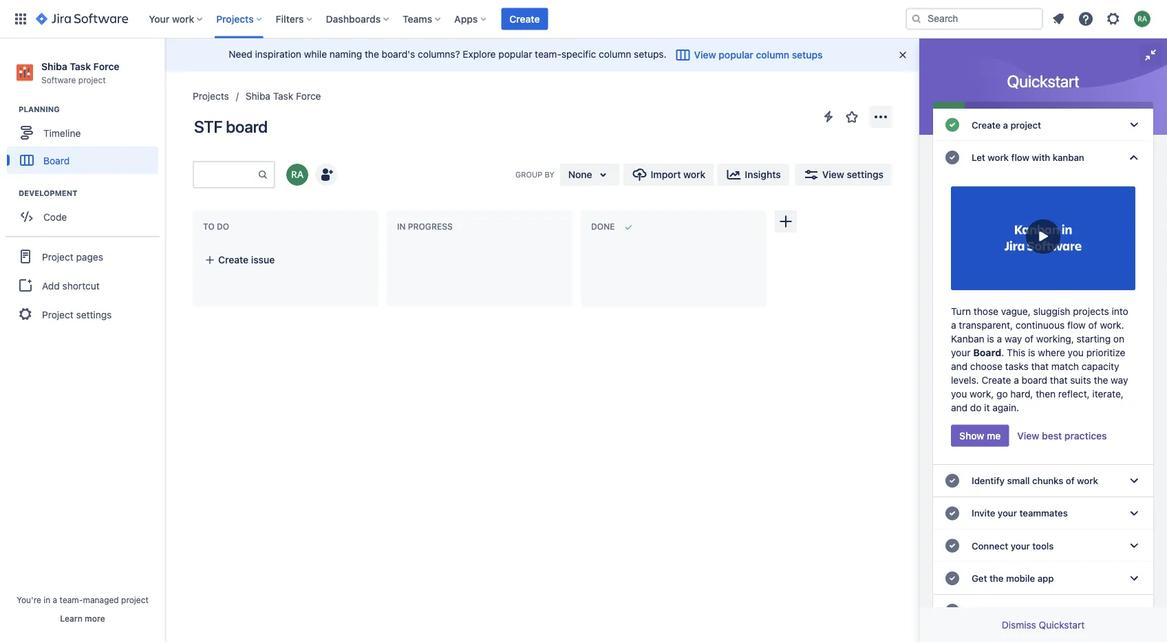 Task type: vqa. For each thing, say whether or not it's contained in the screenshot.
15 Dec
no



Task type: describe. For each thing, give the bounding box(es) containing it.
tasks
[[1005, 361, 1029, 372]]

create issue
[[218, 254, 275, 266]]

your
[[149, 13, 170, 24]]

group
[[515, 170, 543, 179]]

in
[[397, 222, 406, 232]]

invite your teammates button
[[933, 497, 1154, 530]]

pages
[[76, 251, 103, 262]]

timeline link
[[7, 119, 158, 147]]

projects for projects link
[[193, 91, 229, 102]]

sidebar navigation image
[[150, 55, 180, 83]]

add shortcut button
[[6, 272, 160, 300]]

dashboards button
[[322, 8, 394, 30]]

invite
[[972, 508, 996, 519]]

project pages
[[42, 251, 103, 262]]

import work link
[[623, 164, 714, 186]]

primary element
[[8, 0, 906, 38]]

create for create a project
[[972, 119, 1001, 130]]

managed
[[83, 595, 119, 605]]

get
[[972, 573, 987, 584]]

find
[[972, 606, 990, 617]]

star stf board image
[[844, 109, 860, 125]]

checked image for create
[[944, 117, 961, 133]]

project pages link
[[6, 242, 160, 272]]

your work button
[[145, 8, 208, 30]]

checked image for connect
[[944, 538, 961, 554]]

development group
[[7, 188, 165, 235]]

prioritize
[[1087, 347, 1126, 358]]

add
[[42, 280, 60, 291]]

timeline
[[43, 127, 81, 139]]

continuous
[[1016, 319, 1065, 331]]

those
[[974, 306, 999, 317]]

insights button
[[717, 164, 789, 186]]

a down turn
[[951, 319, 956, 331]]

in progress
[[397, 222, 453, 232]]

task for shiba task force software project
[[70, 61, 91, 72]]

me
[[987, 430, 1001, 442]]

0 vertical spatial board
[[226, 117, 268, 136]]

apps
[[454, 13, 478, 24]]

is inside . this is where you prioritize and choose tasks that match capacity levels. create a board that suits the way you work, go hard, then reflect, iterate, and do it again.
[[1028, 347, 1036, 358]]

find help button
[[933, 595, 1154, 627]]

checked image for identify
[[944, 473, 961, 489]]

vague,
[[1001, 306, 1031, 317]]

setups
[[792, 49, 823, 61]]

group by
[[515, 170, 555, 179]]

1 vertical spatial team-
[[60, 595, 83, 605]]

a inside . this is where you prioritize and choose tasks that match capacity levels. create a board that suits the way you work, go hard, then reflect, iterate, and do it again.
[[1014, 374, 1019, 386]]

2 and from the top
[[951, 402, 968, 413]]

none button
[[560, 164, 620, 186]]

play kanban onboarding video image
[[951, 181, 1136, 296]]

shiba for shiba task force
[[246, 91, 270, 102]]

none
[[568, 169, 592, 180]]

Search field
[[906, 8, 1043, 30]]

tools
[[1033, 541, 1054, 552]]

shiba for shiba task force software project
[[41, 61, 67, 72]]

chevron image for mobile
[[1126, 570, 1143, 587]]

into
[[1112, 306, 1129, 317]]

shortcut
[[62, 280, 100, 291]]

the inside . this is where you prioritize and choose tasks that match capacity levels. create a board that suits the way you work, go hard, then reflect, iterate, and do it again.
[[1094, 374, 1108, 386]]

software
[[41, 75, 76, 85]]

checked image for invite
[[944, 505, 961, 522]]

dismiss quickstart
[[1002, 620, 1085, 631]]

board's
[[382, 48, 415, 60]]

need
[[229, 48, 252, 60]]

minimize image
[[1143, 47, 1159, 63]]

add people image
[[318, 167, 335, 183]]

find help
[[972, 606, 1012, 617]]

your inside turn those vague, sluggish projects into a transparent, continuous flow of work. kanban is a way of working, starting on your
[[951, 347, 971, 358]]

you're
[[17, 595, 41, 605]]

way inside turn those vague, sluggish projects into a transparent, continuous flow of work. kanban is a way of working, starting on your
[[1005, 333, 1022, 344]]

connect your tools button
[[933, 530, 1154, 562]]

0 vertical spatial quickstart
[[1007, 72, 1080, 91]]

setups.
[[634, 48, 667, 60]]

development
[[19, 189, 77, 198]]

then
[[1036, 388, 1056, 400]]

video poster image
[[951, 181, 1136, 296]]

0 vertical spatial that
[[1031, 361, 1049, 372]]

by
[[545, 170, 555, 179]]

flow inside turn those vague, sluggish projects into a transparent, continuous flow of work. kanban is a way of working, starting on your
[[1068, 319, 1086, 331]]

task for shiba task force
[[273, 91, 293, 102]]

projects
[[1073, 306, 1109, 317]]

column inside button
[[756, 49, 790, 61]]

it
[[984, 402, 990, 413]]

development image
[[2, 185, 19, 202]]

do
[[217, 222, 229, 232]]

suits
[[1070, 374, 1091, 386]]

in
[[44, 595, 50, 605]]

create inside . this is where you prioritize and choose tasks that match capacity levels. create a board that suits the way you work, go hard, then reflect, iterate, and do it again.
[[982, 374, 1011, 386]]

view for view best practices
[[1018, 430, 1040, 442]]

let
[[972, 152, 986, 163]]

work right chunks
[[1077, 476, 1098, 487]]

checked image for let
[[944, 149, 961, 166]]

dismiss image
[[898, 50, 909, 61]]

create button
[[501, 8, 548, 30]]

view for view popular column setups
[[694, 49, 716, 61]]

force for shiba task force
[[296, 91, 321, 102]]

code
[[43, 211, 67, 223]]

identify
[[972, 476, 1005, 487]]

chevron image for project
[[1126, 117, 1143, 133]]

create for create
[[510, 13, 540, 24]]

board inside . this is where you prioritize and choose tasks that match capacity levels. create a board that suits the way you work, go hard, then reflect, iterate, and do it again.
[[1022, 374, 1048, 386]]

view settings button
[[795, 164, 892, 186]]

of inside dropdown button
[[1066, 476, 1075, 487]]

project settings link
[[6, 300, 160, 330]]

checked image for get
[[944, 570, 961, 587]]

create for create issue
[[218, 254, 249, 266]]

show
[[959, 430, 984, 442]]

kanban
[[951, 333, 985, 344]]

play video image
[[1026, 220, 1061, 254]]

a up .
[[997, 333, 1002, 344]]

view for view settings
[[822, 169, 844, 180]]

dashboards
[[326, 13, 381, 24]]

progress
[[408, 222, 453, 232]]

settings image
[[1105, 11, 1122, 27]]

chevron image for tools
[[1126, 538, 1143, 554]]

show me button
[[951, 425, 1009, 447]]

your for invite
[[998, 508, 1017, 519]]

group containing project pages
[[6, 236, 160, 334]]

more image
[[873, 109, 889, 125]]



Task type: locate. For each thing, give the bounding box(es) containing it.
work inside popup button
[[172, 13, 194, 24]]

you down levels.
[[951, 388, 967, 400]]

mobile
[[1006, 573, 1035, 584]]

invite your teammates
[[972, 508, 1068, 519]]

of up starting
[[1089, 319, 1098, 331]]

shiba task force
[[246, 91, 321, 102]]

0 horizontal spatial team-
[[60, 595, 83, 605]]

shiba task force software project
[[41, 61, 119, 85]]

with
[[1032, 152, 1051, 163]]

board up then
[[1022, 374, 1048, 386]]

0 horizontal spatial project
[[78, 75, 106, 85]]

view
[[694, 49, 716, 61], [822, 169, 844, 180], [1018, 430, 1040, 442]]

2 horizontal spatial of
[[1089, 319, 1098, 331]]

where
[[1038, 347, 1065, 358]]

0 horizontal spatial settings
[[76, 309, 112, 320]]

do
[[970, 402, 982, 413]]

1 horizontal spatial is
[[1028, 347, 1036, 358]]

stf
[[194, 117, 223, 136]]

hard,
[[1011, 388, 1033, 400]]

board inside planning group
[[43, 155, 70, 166]]

2 chevron image from the top
[[1126, 473, 1143, 489]]

automations menu button icon image
[[820, 108, 837, 125]]

0 vertical spatial and
[[951, 361, 968, 372]]

0 horizontal spatial popular
[[499, 48, 532, 60]]

that down the match
[[1050, 374, 1068, 386]]

project inside shiba task force software project
[[78, 75, 106, 85]]

view best practices
[[1018, 430, 1107, 442]]

2 horizontal spatial view
[[1018, 430, 1040, 442]]

learn
[[60, 614, 82, 624]]

1 horizontal spatial team-
[[535, 48, 562, 60]]

checked image
[[944, 117, 961, 133], [944, 505, 961, 522]]

notifications image
[[1050, 11, 1067, 27]]

your right invite
[[998, 508, 1017, 519]]

way up this
[[1005, 333, 1022, 344]]

work right your
[[172, 13, 194, 24]]

1 vertical spatial view
[[822, 169, 844, 180]]

settings inside 'button'
[[847, 169, 884, 180]]

a
[[1003, 119, 1008, 130], [951, 319, 956, 331], [997, 333, 1002, 344], [1014, 374, 1019, 386], [53, 595, 57, 605]]

your down kanban
[[951, 347, 971, 358]]

0 vertical spatial board
[[43, 155, 70, 166]]

0 vertical spatial project
[[78, 75, 106, 85]]

way up iterate,
[[1111, 374, 1128, 386]]

work right let
[[988, 152, 1009, 163]]

1 horizontal spatial settings
[[847, 169, 884, 180]]

1 checked image from the top
[[944, 149, 961, 166]]

0 horizontal spatial the
[[365, 48, 379, 60]]

get the mobile app button
[[933, 562, 1154, 595]]

import image
[[632, 167, 648, 183]]

specific
[[562, 48, 596, 60]]

chevron image
[[1126, 149, 1143, 166], [1126, 505, 1143, 522]]

create inside button
[[510, 13, 540, 24]]

project inside dropdown button
[[1011, 119, 1041, 130]]

column left setups.
[[599, 48, 631, 60]]

identify small chunks of work button
[[933, 465, 1154, 497]]

a inside dropdown button
[[1003, 119, 1008, 130]]

chevron image for let work flow with kanban
[[1126, 149, 1143, 166]]

1 horizontal spatial board
[[1022, 374, 1048, 386]]

1 vertical spatial of
[[1025, 333, 1034, 344]]

checked image inside let work flow with kanban dropdown button
[[944, 149, 961, 166]]

0 vertical spatial checked image
[[944, 117, 961, 133]]

help image
[[1078, 11, 1094, 27]]

1 vertical spatial and
[[951, 402, 968, 413]]

2 vertical spatial your
[[1011, 541, 1030, 552]]

create inside dropdown button
[[972, 119, 1001, 130]]

shiba inside shiba task force software project
[[41, 61, 67, 72]]

board right stf at the top of page
[[226, 117, 268, 136]]

0 vertical spatial you
[[1068, 347, 1084, 358]]

the right "get"
[[990, 573, 1004, 584]]

chevron image for invite your teammates
[[1126, 505, 1143, 522]]

0 vertical spatial the
[[365, 48, 379, 60]]

3 chevron image from the top
[[1126, 538, 1143, 554]]

1 vertical spatial projects
[[193, 91, 229, 102]]

app
[[1038, 573, 1054, 584]]

2 vertical spatial view
[[1018, 430, 1040, 442]]

0 vertical spatial shiba
[[41, 61, 67, 72]]

0 horizontal spatial of
[[1025, 333, 1034, 344]]

1 horizontal spatial task
[[273, 91, 293, 102]]

projects up need
[[216, 13, 254, 24]]

1 vertical spatial project
[[1011, 119, 1041, 130]]

planning group
[[7, 104, 165, 178]]

work for your
[[172, 13, 194, 24]]

5 chevron image from the top
[[1126, 603, 1143, 619]]

work.
[[1100, 319, 1124, 331]]

2 vertical spatial of
[[1066, 476, 1075, 487]]

force for shiba task force software project
[[93, 61, 119, 72]]

1 vertical spatial force
[[296, 91, 321, 102]]

task up software
[[70, 61, 91, 72]]

1 chevron image from the top
[[1126, 149, 1143, 166]]

column left setups
[[756, 49, 790, 61]]

is inside turn those vague, sluggish projects into a transparent, continuous flow of work. kanban is a way of working, starting on your
[[987, 333, 994, 344]]

small
[[1007, 476, 1030, 487]]

settings down add shortcut button on the left top
[[76, 309, 112, 320]]

1 horizontal spatial board
[[973, 347, 1002, 358]]

jira software image
[[36, 11, 128, 27], [36, 11, 128, 27]]

checked image
[[944, 149, 961, 166], [944, 473, 961, 489], [944, 538, 961, 554], [944, 570, 961, 587], [944, 603, 961, 619]]

reflect,
[[1059, 388, 1090, 400]]

project for project settings
[[42, 309, 73, 320]]

import
[[651, 169, 681, 180]]

task
[[70, 61, 91, 72], [273, 91, 293, 102]]

board down the timeline
[[43, 155, 70, 166]]

0 vertical spatial force
[[93, 61, 119, 72]]

create up let
[[972, 119, 1001, 130]]

2 horizontal spatial the
[[1094, 374, 1108, 386]]

teams
[[403, 13, 432, 24]]

view inside button
[[694, 49, 716, 61]]

shiba up stf board
[[246, 91, 270, 102]]

task down inspiration
[[273, 91, 293, 102]]

and up levels.
[[951, 361, 968, 372]]

teams button
[[399, 8, 446, 30]]

best
[[1042, 430, 1062, 442]]

project right the "managed"
[[121, 595, 149, 605]]

chevron image inside identify small chunks of work dropdown button
[[1126, 473, 1143, 489]]

1 vertical spatial board
[[1022, 374, 1048, 386]]

0 horizontal spatial view
[[694, 49, 716, 61]]

settings for view settings
[[847, 169, 884, 180]]

that down the where
[[1031, 361, 1049, 372]]

chevron image inside find help dropdown button
[[1126, 603, 1143, 619]]

1 horizontal spatial force
[[296, 91, 321, 102]]

explore
[[463, 48, 496, 60]]

to
[[203, 222, 215, 232]]

sluggish
[[1034, 306, 1071, 317]]

checked image left identify
[[944, 473, 961, 489]]

turn those vague, sluggish projects into a transparent, continuous flow of work. kanban is a way of working, starting on your
[[951, 306, 1129, 358]]

0 vertical spatial of
[[1089, 319, 1098, 331]]

filters
[[276, 13, 304, 24]]

0 vertical spatial chevron image
[[1126, 149, 1143, 166]]

.
[[1002, 347, 1004, 358]]

identify small chunks of work
[[972, 476, 1098, 487]]

0 horizontal spatial board
[[43, 155, 70, 166]]

0 vertical spatial flow
[[1011, 152, 1030, 163]]

view popular column setups
[[694, 49, 823, 61]]

4 chevron image from the top
[[1126, 570, 1143, 587]]

checked image left invite
[[944, 505, 961, 522]]

need inspiration while naming the board's columns? explore popular team-specific column setups.
[[229, 48, 667, 60]]

0 horizontal spatial column
[[599, 48, 631, 60]]

you up the match
[[1068, 347, 1084, 358]]

your for connect
[[1011, 541, 1030, 552]]

your inside dropdown button
[[998, 508, 1017, 519]]

0 vertical spatial way
[[1005, 333, 1022, 344]]

1 horizontal spatial of
[[1066, 476, 1075, 487]]

0 horizontal spatial is
[[987, 333, 994, 344]]

1 vertical spatial flow
[[1068, 319, 1086, 331]]

insights
[[745, 169, 781, 180]]

appswitcher icon image
[[12, 11, 29, 27]]

force left sidebar navigation icon
[[93, 61, 119, 72]]

flow inside dropdown button
[[1011, 152, 1030, 163]]

work for import
[[684, 169, 706, 180]]

stf board
[[194, 117, 268, 136]]

1 horizontal spatial popular
[[719, 49, 754, 61]]

chevron image inside connect your tools dropdown button
[[1126, 538, 1143, 554]]

2 horizontal spatial project
[[1011, 119, 1041, 130]]

popular
[[499, 48, 532, 60], [719, 49, 754, 61]]

checked image inside the create a project dropdown button
[[944, 117, 961, 133]]

dismiss
[[1002, 620, 1036, 631]]

0 vertical spatial is
[[987, 333, 994, 344]]

flow down the projects in the top right of the page
[[1068, 319, 1086, 331]]

0 horizontal spatial force
[[93, 61, 119, 72]]

on
[[1114, 333, 1125, 344]]

connect
[[972, 541, 1009, 552]]

banner
[[0, 0, 1167, 39]]

is right this
[[1028, 347, 1036, 358]]

view settings
[[822, 169, 884, 180]]

checked image left create a project
[[944, 117, 961, 133]]

0 vertical spatial task
[[70, 61, 91, 72]]

insights image
[[726, 167, 742, 183]]

flow left with
[[1011, 152, 1030, 163]]

connect your tools
[[972, 541, 1054, 552]]

ruby anderson image
[[286, 164, 308, 186]]

again.
[[993, 402, 1019, 413]]

1 vertical spatial board
[[973, 347, 1002, 358]]

your work
[[149, 13, 194, 24]]

checked image left let
[[944, 149, 961, 166]]

0 horizontal spatial task
[[70, 61, 91, 72]]

checked image left "get"
[[944, 570, 961, 587]]

create a project button
[[933, 109, 1154, 141]]

project right software
[[78, 75, 106, 85]]

0 horizontal spatial flow
[[1011, 152, 1030, 163]]

planning image
[[2, 101, 19, 118]]

project up the let work flow with kanban on the right
[[1011, 119, 1041, 130]]

1 horizontal spatial you
[[1068, 347, 1084, 358]]

group
[[6, 236, 160, 334]]

2 vertical spatial project
[[121, 595, 149, 605]]

this
[[1007, 347, 1026, 358]]

shiba task force link
[[246, 88, 321, 105]]

chevron image inside the invite your teammates dropdown button
[[1126, 505, 1143, 522]]

2 checked image from the top
[[944, 505, 961, 522]]

view down automations menu button icon
[[822, 169, 844, 180]]

1 horizontal spatial flow
[[1068, 319, 1086, 331]]

0 vertical spatial projects
[[216, 13, 254, 24]]

0 horizontal spatial way
[[1005, 333, 1022, 344]]

1 vertical spatial shiba
[[246, 91, 270, 102]]

0 vertical spatial settings
[[847, 169, 884, 180]]

quickstart
[[1007, 72, 1080, 91], [1039, 620, 1085, 631]]

1 vertical spatial your
[[998, 508, 1017, 519]]

project down add
[[42, 309, 73, 320]]

create inside "button"
[[218, 254, 249, 266]]

view inside 'button'
[[822, 169, 844, 180]]

project for project pages
[[42, 251, 73, 262]]

1 vertical spatial is
[[1028, 347, 1036, 358]]

starting
[[1077, 333, 1111, 344]]

2 project from the top
[[42, 309, 73, 320]]

a right in
[[53, 595, 57, 605]]

the down capacity
[[1094, 374, 1108, 386]]

view popular column setups button
[[667, 44, 831, 66]]

1 vertical spatial the
[[1094, 374, 1108, 386]]

2 vertical spatial the
[[990, 573, 1004, 584]]

flow
[[1011, 152, 1030, 163], [1068, 319, 1086, 331]]

checked image left connect
[[944, 538, 961, 554]]

projects for projects dropdown button
[[216, 13, 254, 24]]

chevron image for chunks
[[1126, 473, 1143, 489]]

Search this board text field
[[194, 162, 257, 187]]

help
[[993, 606, 1012, 617]]

1 chevron image from the top
[[1126, 117, 1143, 133]]

5 checked image from the top
[[944, 603, 961, 619]]

force inside shiba task force software project
[[93, 61, 119, 72]]

board
[[226, 117, 268, 136], [1022, 374, 1048, 386]]

1 horizontal spatial way
[[1111, 374, 1128, 386]]

0 horizontal spatial that
[[1031, 361, 1049, 372]]

3 checked image from the top
[[944, 538, 961, 554]]

a up the let work flow with kanban on the right
[[1003, 119, 1008, 130]]

is down transparent,
[[987, 333, 994, 344]]

1 horizontal spatial view
[[822, 169, 844, 180]]

view right setups.
[[694, 49, 716, 61]]

. this is where you prioritize and choose tasks that match capacity levels. create a board that suits the way you work, go hard, then reflect, iterate, and do it again.
[[951, 347, 1128, 413]]

view left best
[[1018, 430, 1040, 442]]

create column image
[[778, 213, 794, 230]]

1 vertical spatial quickstart
[[1039, 620, 1085, 631]]

create issue button
[[196, 248, 375, 273]]

quickstart right dismiss
[[1039, 620, 1085, 631]]

checked image left find
[[944, 603, 961, 619]]

way
[[1005, 333, 1022, 344], [1111, 374, 1128, 386]]

task inside shiba task force software project
[[70, 61, 91, 72]]

1 vertical spatial settings
[[76, 309, 112, 320]]

project
[[78, 75, 106, 85], [1011, 119, 1041, 130], [121, 595, 149, 605]]

checked image for find
[[944, 603, 961, 619]]

settings down star stf board icon
[[847, 169, 884, 180]]

0 horizontal spatial you
[[951, 388, 967, 400]]

done
[[591, 222, 615, 232]]

progress bar
[[933, 102, 1154, 109]]

1 vertical spatial task
[[273, 91, 293, 102]]

work for let
[[988, 152, 1009, 163]]

and
[[951, 361, 968, 372], [951, 402, 968, 413]]

1 project from the top
[[42, 251, 73, 262]]

learn more button
[[60, 613, 105, 624]]

create up go
[[982, 374, 1011, 386]]

quickstart up the create a project dropdown button
[[1007, 72, 1080, 91]]

create left issue
[[218, 254, 249, 266]]

chevron image inside let work flow with kanban dropdown button
[[1126, 149, 1143, 166]]

transparent,
[[959, 319, 1013, 331]]

the right naming at the top left of the page
[[365, 48, 379, 60]]

chevron image inside get the mobile app 'dropdown button'
[[1126, 570, 1143, 587]]

team- down create button
[[535, 48, 562, 60]]

planning
[[19, 105, 60, 114]]

0 vertical spatial project
[[42, 251, 73, 262]]

settings
[[847, 169, 884, 180], [76, 309, 112, 320]]

your
[[951, 347, 971, 358], [998, 508, 1017, 519], [1011, 541, 1030, 552]]

1 vertical spatial way
[[1111, 374, 1128, 386]]

board up 'choose'
[[973, 347, 1002, 358]]

1 vertical spatial checked image
[[944, 505, 961, 522]]

work right import
[[684, 169, 706, 180]]

issue
[[251, 254, 275, 266]]

iterate,
[[1093, 388, 1124, 400]]

1 horizontal spatial project
[[121, 595, 149, 605]]

1 horizontal spatial that
[[1050, 374, 1068, 386]]

popular inside view popular column setups button
[[719, 49, 754, 61]]

0 vertical spatial view
[[694, 49, 716, 61]]

capacity
[[1082, 361, 1119, 372]]

1 checked image from the top
[[944, 117, 961, 133]]

1 vertical spatial you
[[951, 388, 967, 400]]

team- up learn
[[60, 595, 83, 605]]

1 horizontal spatial shiba
[[246, 91, 270, 102]]

project up add
[[42, 251, 73, 262]]

dismiss quickstart link
[[1002, 620, 1085, 631]]

chevron image inside the create a project dropdown button
[[1126, 117, 1143, 133]]

your profile and settings image
[[1134, 11, 1151, 27]]

create right "apps" dropdown button
[[510, 13, 540, 24]]

of right chunks
[[1066, 476, 1075, 487]]

banner containing your work
[[0, 0, 1167, 39]]

1 vertical spatial chevron image
[[1126, 505, 1143, 522]]

settings for project settings
[[76, 309, 112, 320]]

1 vertical spatial project
[[42, 309, 73, 320]]

4 checked image from the top
[[944, 570, 961, 587]]

add shortcut
[[42, 280, 100, 291]]

and left 'do'
[[951, 402, 968, 413]]

chevron image
[[1126, 117, 1143, 133], [1126, 473, 1143, 489], [1126, 538, 1143, 554], [1126, 570, 1143, 587], [1126, 603, 1143, 619]]

projects inside dropdown button
[[216, 13, 254, 24]]

2 chevron image from the top
[[1126, 505, 1143, 522]]

projects up stf at the top of page
[[193, 91, 229, 102]]

get the mobile app
[[972, 573, 1054, 584]]

search image
[[911, 13, 922, 24]]

code link
[[7, 203, 158, 231]]

1 horizontal spatial column
[[756, 49, 790, 61]]

a down tasks
[[1014, 374, 1019, 386]]

the inside 'dropdown button'
[[990, 573, 1004, 584]]

your left "tools"
[[1011, 541, 1030, 552]]

2 checked image from the top
[[944, 473, 961, 489]]

1 vertical spatial that
[[1050, 374, 1068, 386]]

force down 'while' on the left top of the page
[[296, 91, 321, 102]]

shiba up software
[[41, 61, 67, 72]]

turn
[[951, 306, 971, 317]]

0 vertical spatial team-
[[535, 48, 562, 60]]

board link
[[7, 147, 158, 174]]

0 vertical spatial your
[[951, 347, 971, 358]]

1 horizontal spatial the
[[990, 573, 1004, 584]]

inspiration
[[255, 48, 301, 60]]

0 horizontal spatial shiba
[[41, 61, 67, 72]]

way inside . this is where you prioritize and choose tasks that match capacity levels. create a board that suits the way you work, go hard, then reflect, iterate, and do it again.
[[1111, 374, 1128, 386]]

0 horizontal spatial board
[[226, 117, 268, 136]]

1 and from the top
[[951, 361, 968, 372]]

of down continuous
[[1025, 333, 1034, 344]]

your inside dropdown button
[[1011, 541, 1030, 552]]



